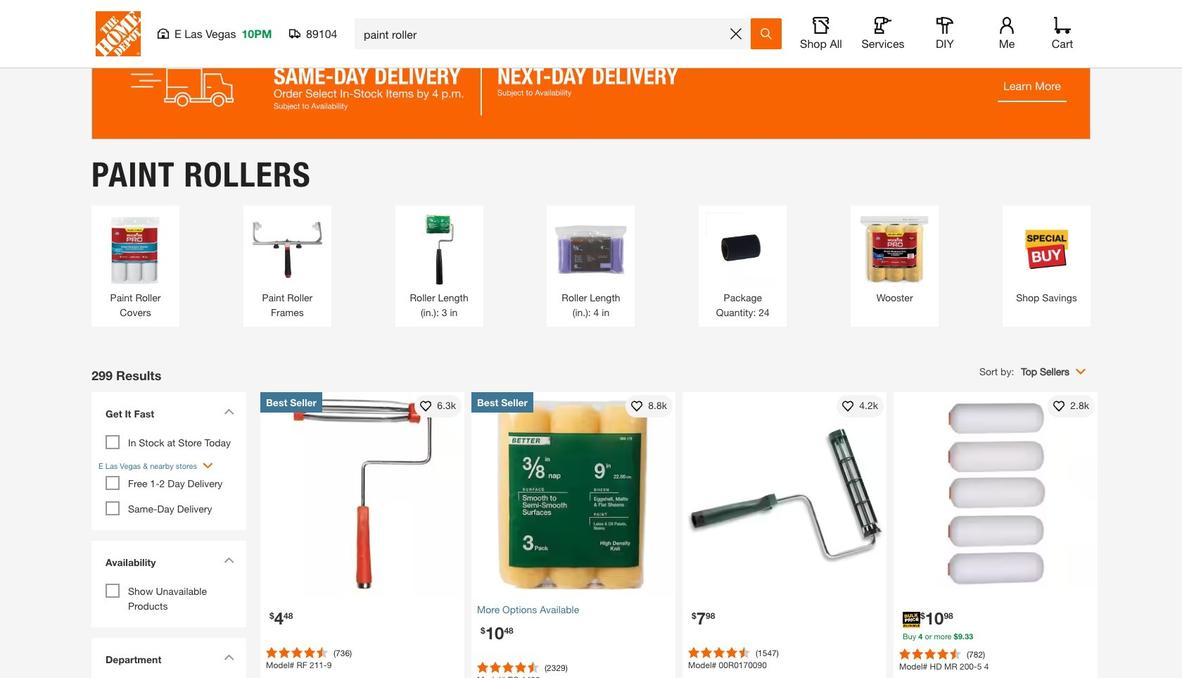 Task type: describe. For each thing, give the bounding box(es) containing it.
1 add to list image from the left
[[421, 400, 432, 412]]

1 caret icon image from the top
[[224, 408, 234, 414]]

2 add to list image from the left
[[632, 400, 643, 412]]

9 in. standard paint roller frame image
[[261, 392, 465, 596]]

2 caret icon image from the top
[[224, 557, 234, 563]]

3 add to list image from the left
[[843, 400, 854, 412]]

clear field icon image
[[731, 28, 742, 39]]



Task type: vqa. For each thing, say whether or not it's contained in the screenshot.
The inside The Home Depot Home Depot Dad Toolbox Egift
no



Task type: locate. For each thing, give the bounding box(es) containing it.
9 in x .375 polyester high-density knit paint roller cover applicator/tool (3-pack) image
[[472, 392, 676, 596]]

paint roller covers image
[[99, 212, 172, 286]]

add to list image
[[421, 400, 432, 412], [632, 400, 643, 412], [843, 400, 854, 412], [1054, 400, 1065, 412]]

package quantity: 24 image
[[706, 212, 780, 286]]

roller length (in.): 3 in image
[[402, 212, 476, 286]]

sponsored banner image
[[92, 34, 1091, 139]]

3 caret icon image from the top
[[224, 654, 234, 660]]

shop savings image
[[1010, 212, 1084, 286]]

4 in. x 3/8 in. high-density foam mini paint roller (5-pack) image
[[894, 392, 1098, 596]]

2 vertical spatial caret icon image
[[224, 654, 234, 660]]

wooster image
[[858, 212, 932, 286]]

caret icon image
[[224, 408, 234, 414], [224, 557, 234, 563], [224, 654, 234, 660]]

4 add to list image from the left
[[1054, 400, 1065, 412]]

roller length (in.): 4 in image
[[554, 212, 628, 286]]

4.5 stars image
[[266, 647, 328, 658], [689, 647, 751, 658], [900, 649, 962, 660], [477, 662, 539, 673]]

the home depot logo image
[[96, 11, 141, 56]]

0 vertical spatial caret icon image
[[224, 408, 234, 414]]

What can we help you find today? search field
[[364, 19, 725, 49]]

paint roller frames image
[[251, 212, 324, 286]]

9 in. sherlock roller frame image
[[683, 392, 887, 596]]

1 vertical spatial caret icon image
[[224, 557, 234, 563]]



